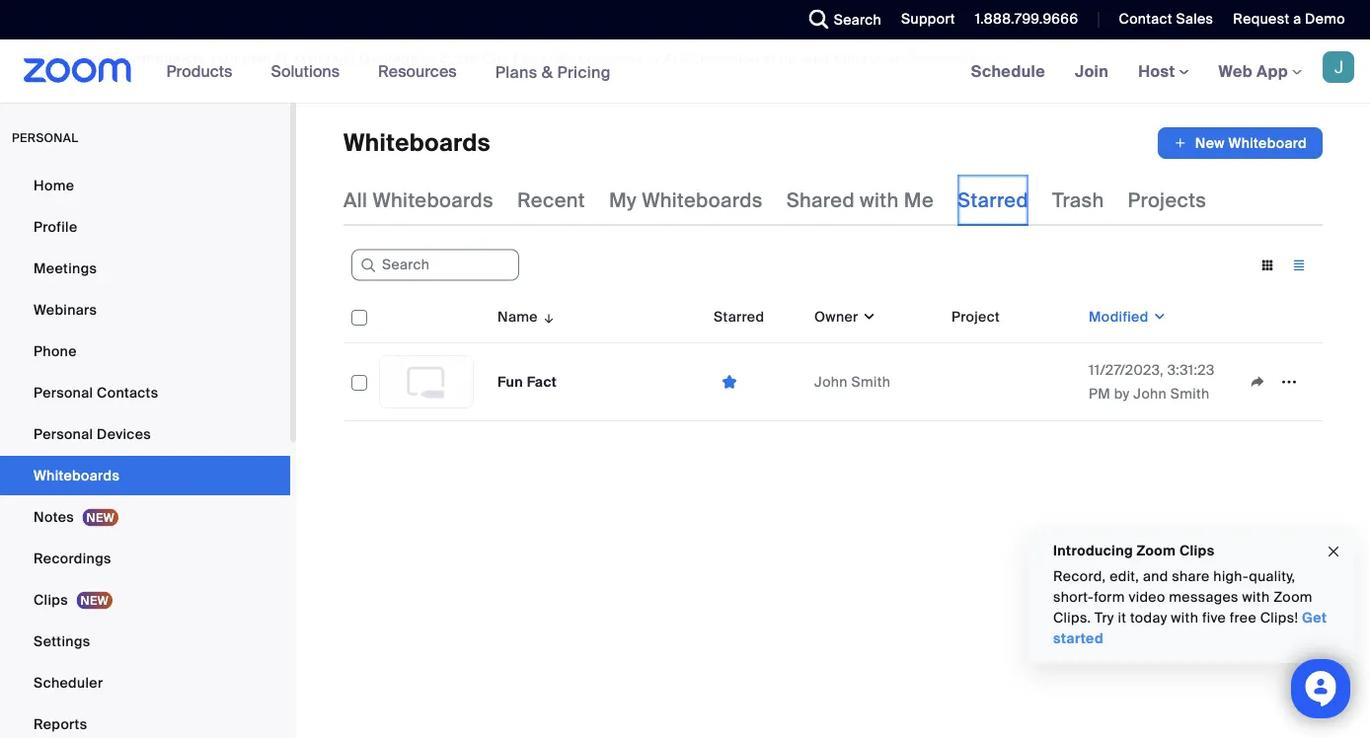 Task type: locate. For each thing, give the bounding box(es) containing it.
0 horizontal spatial starred
[[714, 308, 764, 326]]

2 ai from the left
[[274, 49, 288, 68]]

1 vertical spatial personal
[[34, 425, 93, 443]]

meet zoom ai companion, footer
[[0, 25, 1370, 93]]

recent
[[517, 188, 585, 213]]

started
[[1053, 630, 1104, 648]]

by
[[1114, 385, 1130, 403]]

search button
[[794, 0, 887, 39]]

notes link
[[0, 498, 290, 537]]

ai
[[105, 49, 120, 68], [274, 49, 288, 68], [664, 49, 678, 68]]

reports link
[[0, 705, 290, 738]]

request a demo link
[[1219, 0, 1370, 39], [1233, 10, 1346, 28]]

introducing
[[1053, 541, 1133, 560]]

personal down personal contacts
[[34, 425, 93, 443]]

down image for owner
[[858, 307, 877, 327]]

free
[[1230, 609, 1257, 627]]

upgrade today link
[[908, 49, 1010, 68]]

0 horizontal spatial today
[[971, 49, 1010, 68]]

Search text field
[[351, 250, 519, 281]]

clips up settings
[[34, 591, 68, 609]]

zoom inside record, edit, and share high-quality, short-form video messages with zoom clips. try it today with five free clips!
[[1274, 588, 1313, 607]]

down image up 11/27/2023,
[[1149, 307, 1167, 327]]

down image up john smith
[[858, 307, 877, 327]]

0 vertical spatial personal
[[34, 384, 93, 402]]

reports
[[34, 715, 87, 734]]

personal down the phone
[[34, 384, 93, 402]]

to left one
[[422, 49, 435, 68]]

zoom right meet
[[63, 49, 102, 68]]

cell
[[944, 344, 1081, 422]]

starred up click to unstar the whiteboard fun fact image
[[714, 308, 764, 326]]

meet
[[24, 49, 59, 68]]

product information navigation
[[152, 39, 626, 104]]

my
[[609, 188, 637, 213]]

1 horizontal spatial upgrade
[[908, 49, 967, 68]]

edit,
[[1110, 568, 1139, 586]]

video
[[1129, 588, 1166, 607]]

whiteboards
[[344, 128, 491, 158], [373, 188, 494, 213], [642, 188, 763, 213], [34, 466, 120, 485]]

pm
[[1089, 385, 1111, 403]]

phone
[[34, 342, 77, 360]]

today
[[971, 49, 1010, 68], [1130, 609, 1168, 627]]

0 vertical spatial with
[[860, 188, 899, 213]]

smith down owner dropdown button
[[852, 373, 891, 391]]

new whiteboard
[[1195, 134, 1307, 152]]

recordings link
[[0, 539, 290, 579]]

try
[[1095, 609, 1114, 627]]

solutions button
[[271, 39, 349, 103]]

0 horizontal spatial down image
[[858, 307, 877, 327]]

home link
[[0, 166, 290, 205]]

to right access
[[647, 49, 660, 68]]

2 to from the left
[[647, 49, 660, 68]]

assistant!
[[291, 49, 356, 68]]

modified
[[1089, 308, 1149, 326]]

zoom up edit,
[[1137, 541, 1176, 560]]

short-
[[1053, 588, 1094, 607]]

1 horizontal spatial clips
[[1180, 541, 1215, 560]]

get started
[[1053, 609, 1327, 648]]

0 horizontal spatial john
[[814, 373, 848, 391]]

1 horizontal spatial to
[[647, 49, 660, 68]]

0 horizontal spatial to
[[422, 49, 435, 68]]

personal contacts link
[[0, 373, 290, 413]]

1 horizontal spatial down image
[[1149, 307, 1167, 327]]

personal for personal contacts
[[34, 384, 93, 402]]

down image
[[858, 307, 877, 327], [1149, 307, 1167, 327]]

profile link
[[0, 207, 290, 247]]

today inside meet zoom ai companion, 'footer'
[[971, 49, 1010, 68]]

meetings navigation
[[956, 39, 1370, 104]]

ai right "new"
[[274, 49, 288, 68]]

john right by
[[1134, 385, 1167, 403]]

phone link
[[0, 332, 290, 371]]

whiteboards down personal devices on the bottom of page
[[34, 466, 120, 485]]

starred right me
[[958, 188, 1029, 213]]

resources button
[[378, 39, 466, 103]]

1 horizontal spatial and
[[1143, 568, 1168, 586]]

products button
[[166, 39, 241, 103]]

2 personal from the top
[[34, 425, 93, 443]]

form
[[1094, 588, 1125, 607]]

meetings link
[[0, 249, 290, 288]]

join
[[1075, 61, 1109, 81]]

whiteboards application
[[344, 127, 1323, 159]]

1 horizontal spatial today
[[1130, 609, 1168, 627]]

1 to from the left
[[422, 49, 435, 68]]

1 vertical spatial and
[[1143, 568, 1168, 586]]

and left get
[[540, 49, 566, 68]]

2 horizontal spatial ai
[[664, 49, 678, 68]]

with left me
[[860, 188, 899, 213]]

whiteboard
[[1229, 134, 1307, 152]]

thumbnail of fun fact image
[[380, 356, 473, 408]]

whiteboards up all whiteboards
[[344, 128, 491, 158]]

0 horizontal spatial upgrade
[[360, 49, 418, 68]]

whiteboards inside 'personal menu' menu
[[34, 466, 120, 485]]

join link
[[1060, 39, 1124, 103]]

ai left 'companion'
[[664, 49, 678, 68]]

1 vertical spatial today
[[1130, 609, 1168, 627]]

clips link
[[0, 580, 290, 620]]

and up video
[[1143, 568, 1168, 586]]

upgrade right the assistant!
[[360, 49, 418, 68]]

1 upgrade from the left
[[360, 49, 418, 68]]

contact
[[1119, 10, 1173, 28]]

0 vertical spatial today
[[971, 49, 1010, 68]]

close image
[[1326, 541, 1342, 563]]

1.888.799.9666
[[975, 10, 1078, 28]]

0 horizontal spatial clips
[[34, 591, 68, 609]]

with up 'free'
[[1242, 588, 1270, 607]]

0 horizontal spatial ai
[[105, 49, 120, 68]]

today down 1.888.799.9666
[[971, 49, 1010, 68]]

application
[[344, 291, 1323, 422], [1242, 367, 1315, 397]]

banner
[[0, 39, 1370, 104]]

0 horizontal spatial and
[[540, 49, 566, 68]]

pro
[[514, 49, 537, 68]]

1 vertical spatial with
[[1242, 588, 1270, 607]]

today down video
[[1130, 609, 1168, 627]]

smith down the 3:31:23
[[1171, 385, 1210, 403]]

demo
[[1305, 10, 1346, 28]]

0 vertical spatial clips
[[1180, 541, 1215, 560]]

1 personal from the top
[[34, 384, 93, 402]]

a
[[1293, 10, 1302, 28]]

web app button
[[1219, 61, 1302, 81]]

11/27/2023,
[[1089, 361, 1164, 379]]

app
[[1257, 61, 1288, 81]]

upgrade down support
[[908, 49, 967, 68]]

profile
[[34, 218, 77, 236]]

whiteboards inside application
[[344, 128, 491, 158]]

home
[[34, 176, 74, 194]]

zoom up clips!
[[1274, 588, 1313, 607]]

1 horizontal spatial john
[[1134, 385, 1167, 403]]

webinars
[[34, 301, 97, 319]]

clips inside "link"
[[34, 591, 68, 609]]

get started link
[[1053, 609, 1327, 648]]

0 vertical spatial and
[[540, 49, 566, 68]]

clips up share
[[1180, 541, 1215, 560]]

ai left companion, at the top
[[105, 49, 120, 68]]

support link
[[887, 0, 960, 39], [901, 10, 955, 28]]

application containing name
[[344, 291, 1323, 422]]

all whiteboards
[[344, 188, 494, 213]]

1 horizontal spatial smith
[[1171, 385, 1210, 403]]

0 horizontal spatial with
[[860, 188, 899, 213]]

john down the owner
[[814, 373, 848, 391]]

starred
[[958, 188, 1029, 213], [714, 308, 764, 326]]

personal
[[34, 384, 93, 402], [34, 425, 93, 443]]

1 horizontal spatial starred
[[958, 188, 1029, 213]]

1 vertical spatial clips
[[34, 591, 68, 609]]

1 horizontal spatial with
[[1171, 609, 1199, 627]]

additional
[[800, 49, 867, 68]]

me
[[904, 188, 934, 213]]

1 horizontal spatial ai
[[274, 49, 288, 68]]

host button
[[1138, 61, 1189, 81]]

john smith
[[814, 373, 891, 391]]

add image
[[1174, 133, 1187, 153]]

project
[[952, 308, 1000, 326]]

pricing
[[557, 61, 611, 82]]

with inside "tabs of all whiteboard page" tab list
[[860, 188, 899, 213]]

personal devices
[[34, 425, 151, 443]]

0 vertical spatial starred
[[958, 188, 1029, 213]]

plans & pricing link
[[495, 61, 611, 82], [495, 61, 611, 82]]

resources
[[378, 61, 457, 81]]

1 down image from the left
[[858, 307, 877, 327]]

with down messages
[[1171, 609, 1199, 627]]

five
[[1202, 609, 1226, 627]]

2 down image from the left
[[1149, 307, 1167, 327]]

projects
[[1128, 188, 1207, 213]]



Task type: vqa. For each thing, say whether or not it's contained in the screenshot.
User Management Management
no



Task type: describe. For each thing, give the bounding box(es) containing it.
grid mode, not selected image
[[1252, 257, 1283, 274]]

banner containing products
[[0, 39, 1370, 104]]

1 ai from the left
[[105, 49, 120, 68]]

zoom left one
[[439, 49, 478, 68]]

web app
[[1219, 61, 1288, 81]]

new
[[243, 49, 270, 68]]

schedule link
[[956, 39, 1060, 103]]

settings
[[34, 632, 90, 651]]

trash
[[1052, 188, 1104, 213]]

plans
[[495, 61, 538, 82]]

2 upgrade from the left
[[908, 49, 967, 68]]

host
[[1138, 61, 1179, 81]]

john inside 11/27/2023, 3:31:23 pm by john smith
[[1134, 385, 1167, 403]]

whiteboards link
[[0, 456, 290, 496]]

record, edit, and share high-quality, short-form video messages with zoom clips. try it today with five free clips!
[[1053, 568, 1313, 627]]

and inside meet zoom ai companion, 'footer'
[[540, 49, 566, 68]]

high-
[[1214, 568, 1249, 586]]

sales
[[1176, 10, 1214, 28]]

clips.
[[1053, 609, 1091, 627]]

and inside record, edit, and share high-quality, short-form video messages with zoom clips. try it today with five free clips!
[[1143, 568, 1168, 586]]

3 ai from the left
[[664, 49, 678, 68]]

shared with me
[[787, 188, 934, 213]]

list mode, selected image
[[1283, 257, 1315, 274]]

cost.
[[871, 49, 904, 68]]

notes
[[34, 508, 74, 526]]

personal
[[12, 130, 78, 146]]

personal for personal devices
[[34, 425, 93, 443]]

down image for modified
[[1149, 307, 1167, 327]]

zoom logo image
[[24, 58, 132, 83]]

tabs of all whiteboard page tab list
[[344, 175, 1207, 226]]

my whiteboards
[[609, 188, 763, 213]]

introducing zoom clips
[[1053, 541, 1215, 560]]

11/27/2023, 3:31:23 pm by john smith
[[1089, 361, 1215, 403]]

quality,
[[1249, 568, 1296, 586]]

profile picture image
[[1323, 51, 1354, 83]]

click to unstar the whiteboard fun fact image
[[714, 373, 745, 391]]

contact sales
[[1119, 10, 1214, 28]]

personal devices link
[[0, 415, 290, 454]]

devices
[[97, 425, 151, 443]]

companion
[[681, 49, 759, 68]]

solutions
[[271, 61, 340, 81]]

contacts
[[97, 384, 158, 402]]

scheduler
[[34, 674, 103, 692]]

meet zoom ai companion, your new ai assistant! upgrade to zoom one pro and get access to ai companion at no additional cost. upgrade today
[[24, 49, 1010, 68]]

it
[[1118, 609, 1127, 627]]

meetings
[[34, 259, 97, 277]]

search
[[834, 10, 882, 29]]

2 vertical spatial with
[[1171, 609, 1199, 627]]

messages
[[1169, 588, 1239, 607]]

webinars link
[[0, 290, 290, 330]]

record,
[[1053, 568, 1106, 586]]

schedule
[[971, 61, 1046, 81]]

get
[[569, 49, 591, 68]]

whiteboards right my
[[642, 188, 763, 213]]

0 horizontal spatial smith
[[852, 373, 891, 391]]

new whiteboard button
[[1158, 127, 1323, 159]]

settings link
[[0, 622, 290, 661]]

scheduler link
[[0, 663, 290, 703]]

1 vertical spatial starred
[[714, 308, 764, 326]]

all
[[344, 188, 368, 213]]

no
[[780, 49, 797, 68]]

owner
[[814, 308, 858, 326]]

arrow down image
[[538, 305, 556, 329]]

share image
[[1242, 373, 1274, 391]]

one
[[482, 49, 510, 68]]

access
[[595, 49, 643, 68]]

clips!
[[1260, 609, 1298, 627]]

3:31:23
[[1168, 361, 1215, 379]]

products
[[166, 61, 232, 81]]

plans & pricing
[[495, 61, 611, 82]]

today inside record, edit, and share high-quality, short-form video messages with zoom clips. try it today with five free clips!
[[1130, 609, 1168, 627]]

personal menu menu
[[0, 166, 290, 738]]

fun fact
[[498, 373, 557, 391]]

at
[[763, 49, 776, 68]]

companion,
[[123, 49, 207, 68]]

recordings
[[34, 549, 111, 568]]

your
[[210, 49, 239, 68]]

starred inside "tabs of all whiteboard page" tab list
[[958, 188, 1029, 213]]

name
[[498, 308, 538, 326]]

owner button
[[814, 307, 877, 327]]

shared
[[787, 188, 855, 213]]

2 horizontal spatial with
[[1242, 588, 1270, 607]]

support
[[901, 10, 955, 28]]

more options for fun fact image
[[1274, 373, 1305, 391]]

smith inside 11/27/2023, 3:31:23 pm by john smith
[[1171, 385, 1210, 403]]

whiteboards up search text field on the top left of the page
[[373, 188, 494, 213]]



